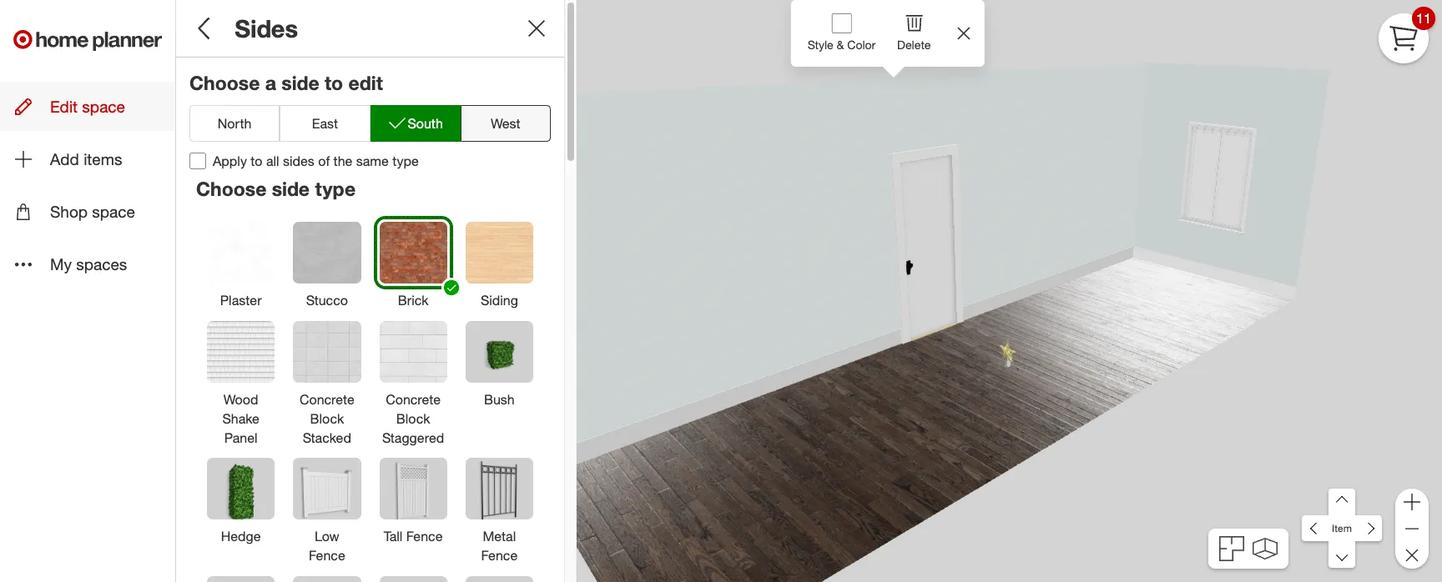 Task type: describe. For each thing, give the bounding box(es) containing it.
a
[[265, 71, 276, 95]]

11
[[1417, 10, 1432, 26]]

fence for tall fence
[[406, 529, 443, 546]]

edit space
[[50, 97, 125, 116]]

move asset south by 6" image
[[1329, 542, 1356, 569]]

my spaces
[[50, 255, 127, 274]]

delete
[[898, 38, 931, 52]]

color
[[848, 38, 876, 52]]

0 vertical spatial side
[[282, 71, 319, 95]]

sides
[[235, 13, 298, 43]]

low fence
[[309, 529, 345, 565]]

concrete for concrete block stacked
[[300, 392, 355, 408]]

the
[[334, 152, 353, 169]]

brick
[[398, 292, 429, 309]]

concrete for concrete block staggered
[[386, 392, 441, 408]]

choose for choose side type
[[196, 177, 267, 201]]

space for shop space
[[92, 202, 135, 221]]

edit
[[349, 71, 383, 95]]

plaster
[[220, 292, 262, 309]]

space for edit space
[[82, 97, 125, 116]]

item
[[1333, 523, 1352, 535]]

style & color button
[[798, 0, 886, 67]]

stucco
[[306, 292, 348, 309]]

style
[[808, 38, 834, 52]]

south button
[[370, 105, 461, 142]]

home planner landing page image
[[13, 13, 162, 67]]

add items button
[[0, 135, 175, 184]]

metal
[[483, 529, 516, 546]]

choose side type
[[196, 177, 356, 201]]

bush
[[484, 392, 515, 408]]

move asset north by 6" image
[[1329, 489, 1356, 516]]

stacked
[[303, 430, 352, 446]]

shop space
[[50, 202, 135, 221]]

0 vertical spatial to
[[325, 71, 343, 95]]

0 horizontal spatial to
[[251, 152, 263, 169]]

wood
[[223, 392, 258, 408]]

items
[[84, 150, 122, 169]]

tall fence
[[384, 529, 443, 546]]

concrete block staggered
[[382, 392, 444, 446]]

move asset west by 6" image
[[1303, 516, 1330, 542]]

east
[[312, 115, 338, 131]]

staggered
[[382, 430, 444, 446]]

edit
[[50, 97, 78, 116]]

west button
[[461, 105, 551, 142]]

edit space button
[[0, 82, 175, 131]]

south
[[408, 115, 443, 131]]

block for stacked
[[310, 411, 344, 427]]

11 button
[[1379, 7, 1436, 63]]



Task type: vqa. For each thing, say whether or not it's contained in the screenshot.
the topmost Choose
yes



Task type: locate. For each thing, give the bounding box(es) containing it.
shop space button
[[0, 187, 175, 237]]

top view button icon image
[[1220, 537, 1245, 562]]

block inside 'concrete block stacked'
[[310, 411, 344, 427]]

spaces
[[76, 255, 127, 274]]

1 horizontal spatial block
[[396, 411, 430, 427]]

sides
[[283, 152, 315, 169]]

panel
[[224, 430, 258, 446]]

side
[[282, 71, 319, 95], [272, 177, 310, 201]]

fence for low fence
[[309, 548, 345, 565]]

delete button
[[886, 0, 943, 63]]

north button
[[190, 105, 280, 142]]

shop
[[50, 202, 88, 221]]

block for staggered
[[396, 411, 430, 427]]

hedge
[[221, 529, 261, 546]]

0 horizontal spatial concrete
[[300, 392, 355, 408]]

to
[[325, 71, 343, 95], [251, 152, 263, 169]]

add items
[[50, 150, 122, 169]]

1 vertical spatial type
[[315, 177, 356, 201]]

move asset east by 6" image
[[1356, 516, 1382, 542]]

0 horizontal spatial block
[[310, 411, 344, 427]]

block inside "concrete block staggered"
[[396, 411, 430, 427]]

my
[[50, 255, 72, 274]]

low
[[315, 529, 340, 546]]

concrete
[[300, 392, 355, 408], [386, 392, 441, 408]]

block up the stacked
[[310, 411, 344, 427]]

choose
[[190, 71, 260, 95], [196, 177, 267, 201]]

choose down 'apply'
[[196, 177, 267, 201]]

all
[[266, 152, 279, 169]]

1 horizontal spatial to
[[325, 71, 343, 95]]

concrete inside "concrete block staggered"
[[386, 392, 441, 408]]

1 horizontal spatial concrete
[[386, 392, 441, 408]]

concrete up staggered in the bottom of the page
[[386, 392, 441, 408]]

type right same
[[393, 152, 419, 169]]

east button
[[280, 105, 370, 142]]

0 vertical spatial space
[[82, 97, 125, 116]]

2 concrete from the left
[[386, 392, 441, 408]]

concrete block stacked
[[300, 392, 355, 446]]

fence down low
[[309, 548, 345, 565]]

to left edit
[[325, 71, 343, 95]]

side right a
[[282, 71, 319, 95]]

0 horizontal spatial fence
[[309, 548, 345, 565]]

space
[[82, 97, 125, 116], [92, 202, 135, 221]]

0 vertical spatial type
[[393, 152, 419, 169]]

2 block from the left
[[396, 411, 430, 427]]

siding
[[481, 292, 518, 309]]

wood shake panel
[[222, 392, 260, 446]]

0 vertical spatial choose
[[190, 71, 260, 95]]

fence
[[406, 529, 443, 546], [309, 548, 345, 565], [481, 548, 518, 565]]

Apply to all sides of the same type checkbox
[[190, 153, 206, 169]]

tall
[[384, 529, 403, 546]]

apply
[[213, 152, 247, 169]]

style & color
[[808, 38, 876, 52]]

my spaces button
[[0, 240, 175, 289]]

0 horizontal spatial type
[[315, 177, 356, 201]]

block up staggered in the bottom of the page
[[396, 411, 430, 427]]

1 block from the left
[[310, 411, 344, 427]]

1 vertical spatial space
[[92, 202, 135, 221]]

concrete up the stacked
[[300, 392, 355, 408]]

metal fence
[[481, 529, 518, 565]]

to left all
[[251, 152, 263, 169]]

shake
[[222, 411, 260, 427]]

front view button icon image
[[1253, 538, 1278, 560]]

space right 'edit'
[[82, 97, 125, 116]]

1 vertical spatial choose
[[196, 177, 267, 201]]

apply to all sides of the same type
[[213, 152, 419, 169]]

fence right tall
[[406, 529, 443, 546]]

1 vertical spatial to
[[251, 152, 263, 169]]

space right shop at the top of the page
[[92, 202, 135, 221]]

north
[[218, 115, 252, 131]]

1 vertical spatial side
[[272, 177, 310, 201]]

1 concrete from the left
[[300, 392, 355, 408]]

type
[[393, 152, 419, 169], [315, 177, 356, 201]]

2 horizontal spatial fence
[[481, 548, 518, 565]]

block
[[310, 411, 344, 427], [396, 411, 430, 427]]

&
[[837, 38, 844, 52]]

choose up north at the top
[[190, 71, 260, 95]]

side down sides
[[272, 177, 310, 201]]

same
[[356, 152, 389, 169]]

type down the
[[315, 177, 356, 201]]

fence for metal fence
[[481, 548, 518, 565]]

1 horizontal spatial type
[[393, 152, 419, 169]]

1 horizontal spatial fence
[[406, 529, 443, 546]]

west
[[491, 115, 521, 131]]

fence down the metal
[[481, 548, 518, 565]]

choose for choose a side to edit
[[190, 71, 260, 95]]

add
[[50, 150, 79, 169]]

of
[[318, 152, 330, 169]]

choose a side to edit
[[190, 71, 383, 95]]



